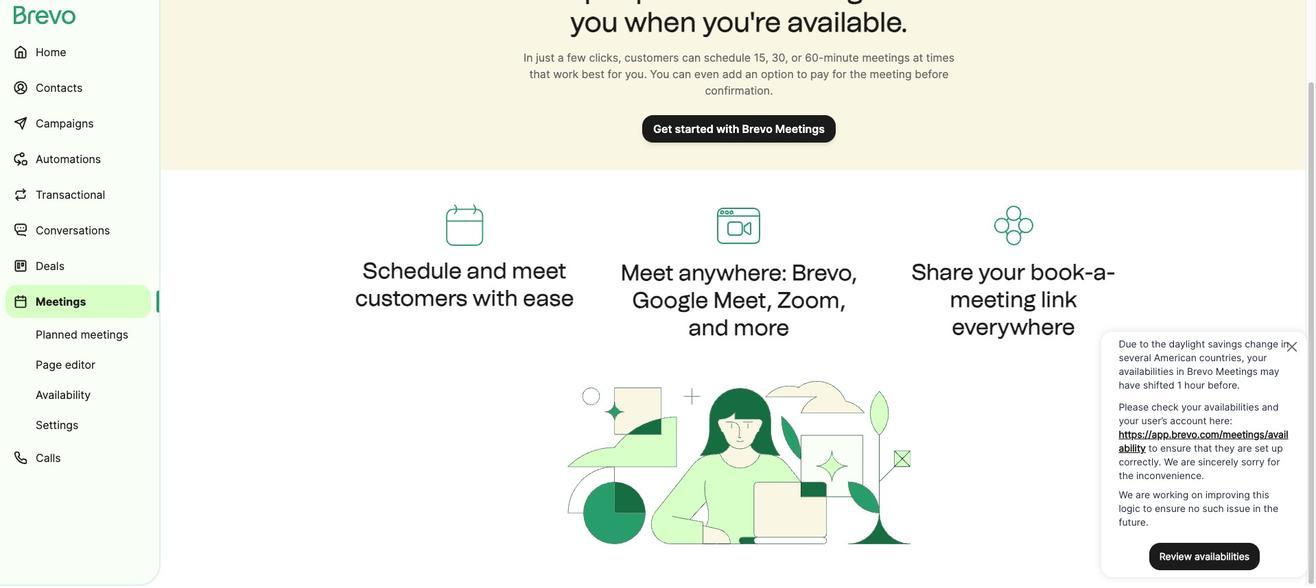 Task type: vqa. For each thing, say whether or not it's contained in the screenshot.
webhooks
no



Task type: describe. For each thing, give the bounding box(es) containing it.
times
[[926, 51, 955, 65]]

schedule and meet customers with ease
[[355, 258, 574, 311]]

home link
[[5, 36, 151, 69]]

meet
[[621, 260, 674, 286]]

editor
[[65, 358, 95, 372]]

you're
[[703, 5, 781, 38]]

meet anywhere: brevo, google meet, zoom, and more
[[621, 260, 857, 341]]

book
[[682, 0, 749, 5]]

meetings inside let people book meetings with you when you're available.
[[755, 0, 877, 5]]

meetings inside in just a few clicks, customers can schedule 15, 30, or 60-minute meetings at times that work best for you. you can even add an option to pay for the meeting before confirmation.
[[862, 51, 910, 65]]

campaigns
[[36, 117, 94, 130]]

meeting inside in just a few clicks, customers can schedule 15, 30, or 60-minute meetings at times that work best for you. you can even add an option to pay for the meeting before confirmation.
[[870, 67, 912, 81]]

meet
[[512, 258, 566, 284]]

anywhere:
[[679, 260, 787, 286]]

planned meetings
[[36, 328, 128, 342]]

contacts
[[36, 81, 83, 95]]

people
[[585, 0, 675, 5]]

option
[[761, 67, 794, 81]]

a
[[558, 51, 564, 65]]

share
[[912, 259, 974, 285]]

campaigns link
[[5, 107, 151, 140]]

just
[[536, 51, 555, 65]]

get
[[653, 122, 672, 136]]

automations link
[[5, 143, 151, 176]]

meetings link
[[5, 285, 151, 318]]

and inside the schedule and meet customers with ease
[[467, 258, 507, 284]]

meetings inside 'get started with brevo meetings' button
[[775, 122, 825, 136]]

link
[[1041, 287, 1077, 313]]

meeting inside share your book-a- meeting link everywhere
[[950, 287, 1036, 313]]

home
[[36, 45, 66, 59]]

let people book meetings with you when you're available.
[[538, 0, 940, 38]]

brevo,
[[792, 260, 857, 286]]

automations
[[36, 152, 101, 166]]

book-
[[1030, 259, 1093, 285]]

you.
[[625, 67, 647, 81]]

available.
[[787, 5, 908, 38]]

everywhere
[[952, 314, 1075, 340]]

your
[[979, 259, 1025, 285]]

deals link
[[5, 250, 151, 283]]

you
[[570, 5, 618, 38]]

schedule
[[704, 51, 751, 65]]

30,
[[772, 51, 788, 65]]

transactional
[[36, 188, 105, 202]]

confirmation.
[[705, 84, 773, 97]]

1 vertical spatial can
[[672, 67, 691, 81]]

get started with brevo meetings button
[[642, 115, 836, 143]]

at
[[913, 51, 923, 65]]

conversations link
[[5, 214, 151, 247]]

before
[[915, 67, 949, 81]]

a-
[[1093, 259, 1115, 285]]

calls link
[[5, 442, 151, 475]]

get started with brevo meetings
[[653, 122, 825, 136]]



Task type: locate. For each thing, give the bounding box(es) containing it.
minute
[[824, 51, 859, 65]]

2 vertical spatial with
[[473, 285, 518, 311]]

the
[[850, 67, 867, 81]]

0 vertical spatial meetings
[[775, 122, 825, 136]]

with inside the schedule and meet customers with ease
[[473, 285, 518, 311]]

few
[[567, 51, 586, 65]]

1 vertical spatial meeting
[[950, 287, 1036, 313]]

2 horizontal spatial with
[[884, 0, 940, 5]]

meet,
[[713, 288, 772, 314]]

1 horizontal spatial customers
[[624, 51, 679, 65]]

an
[[745, 67, 758, 81]]

1 horizontal spatial and
[[689, 315, 729, 341]]

60-
[[805, 51, 824, 65]]

customers down schedule
[[355, 285, 468, 311]]

for
[[608, 67, 622, 81], [832, 67, 847, 81]]

0 horizontal spatial meeting
[[870, 67, 912, 81]]

and inside meet anywhere: brevo, google meet, zoom, and more
[[689, 315, 729, 341]]

0 vertical spatial customers
[[624, 51, 679, 65]]

started
[[675, 122, 714, 136]]

add
[[722, 67, 742, 81]]

with left brevo at the top of page
[[716, 122, 739, 136]]

meeting
[[870, 67, 912, 81], [950, 287, 1036, 313]]

1 vertical spatial customers
[[355, 285, 468, 311]]

0 horizontal spatial with
[[473, 285, 518, 311]]

and
[[467, 258, 507, 284], [689, 315, 729, 341]]

1 horizontal spatial meetings
[[775, 122, 825, 136]]

availability
[[36, 388, 91, 402]]

pay
[[810, 67, 829, 81]]

2 vertical spatial meetings
[[81, 328, 128, 342]]

customers inside in just a few clicks, customers can schedule 15, 30, or 60-minute meetings at times that work best for you. you can even add an option to pay for the meeting before confirmation.
[[624, 51, 679, 65]]

conversations
[[36, 224, 110, 237]]

with inside let people book meetings with you when you're available.
[[884, 0, 940, 5]]

can right you
[[672, 67, 691, 81]]

meetings right brevo at the top of page
[[775, 122, 825, 136]]

and left meet at the left top of the page
[[467, 258, 507, 284]]

you
[[650, 67, 669, 81]]

brevo
[[742, 122, 773, 136]]

with
[[884, 0, 940, 5], [716, 122, 739, 136], [473, 285, 518, 311]]

work
[[553, 67, 579, 81]]

1 vertical spatial and
[[689, 315, 729, 341]]

1 horizontal spatial for
[[832, 67, 847, 81]]

clicks,
[[589, 51, 621, 65]]

can up even
[[682, 51, 701, 65]]

with down meet at the left top of the page
[[473, 285, 518, 311]]

page editor link
[[5, 351, 151, 379]]

when
[[624, 5, 696, 38]]

0 horizontal spatial customers
[[355, 285, 468, 311]]

google
[[632, 288, 708, 314]]

even
[[694, 67, 719, 81]]

more
[[734, 315, 789, 341]]

meetings up planned
[[36, 295, 86, 309]]

to
[[797, 67, 807, 81]]

customers up you
[[624, 51, 679, 65]]

can
[[682, 51, 701, 65], [672, 67, 691, 81]]

that
[[529, 67, 550, 81]]

0 horizontal spatial and
[[467, 258, 507, 284]]

or
[[791, 51, 802, 65]]

with for schedule and meet customers with ease
[[473, 285, 518, 311]]

0 vertical spatial meetings
[[755, 0, 877, 5]]

meetings left the at
[[862, 51, 910, 65]]

planned meetings link
[[5, 321, 151, 349]]

in
[[523, 51, 533, 65]]

with up the at
[[884, 0, 940, 5]]

meeting right the
[[870, 67, 912, 81]]

0 horizontal spatial meetings
[[36, 295, 86, 309]]

best
[[582, 67, 605, 81]]

page
[[36, 358, 62, 372]]

zoom,
[[777, 288, 846, 314]]

1 horizontal spatial meeting
[[950, 287, 1036, 313]]

0 vertical spatial and
[[467, 258, 507, 284]]

calls
[[36, 452, 61, 465]]

in just a few clicks, customers can schedule 15, 30, or 60-minute meetings at times that work best for you. you can even add an option to pay for the meeting before confirmation.
[[523, 51, 955, 97]]

ease
[[523, 285, 574, 311]]

1 vertical spatial meetings
[[862, 51, 910, 65]]

contacts link
[[5, 71, 151, 104]]

for down minute
[[832, 67, 847, 81]]

schedule
[[363, 258, 462, 284]]

1 vertical spatial meetings
[[36, 295, 86, 309]]

availability link
[[5, 382, 151, 409]]

1 horizontal spatial with
[[716, 122, 739, 136]]

page editor
[[36, 358, 95, 372]]

1 for from the left
[[608, 67, 622, 81]]

1 vertical spatial with
[[716, 122, 739, 136]]

0 vertical spatial meeting
[[870, 67, 912, 81]]

with for let people book meetings with you when you're available.
[[884, 0, 940, 5]]

planned
[[36, 328, 78, 342]]

0 vertical spatial can
[[682, 51, 701, 65]]

meetings up editor
[[81, 328, 128, 342]]

customers inside the schedule and meet customers with ease
[[355, 285, 468, 311]]

share your book-a- meeting link everywhere
[[912, 259, 1115, 340]]

0 vertical spatial with
[[884, 0, 940, 5]]

2 for from the left
[[832, 67, 847, 81]]

settings
[[36, 419, 79, 432]]

meeting down your
[[950, 287, 1036, 313]]

15,
[[754, 51, 768, 65]]

settings link
[[5, 412, 151, 439]]

meetings up the 60-
[[755, 0, 877, 5]]

and down meet,
[[689, 315, 729, 341]]

with inside button
[[716, 122, 739, 136]]

let
[[538, 0, 578, 5]]

customers
[[624, 51, 679, 65], [355, 285, 468, 311]]

for down clicks,
[[608, 67, 622, 81]]

meetings inside meetings link
[[36, 295, 86, 309]]

deals
[[36, 259, 65, 273]]

meetings
[[775, 122, 825, 136], [36, 295, 86, 309]]

transactional link
[[5, 178, 151, 211]]

meetings
[[755, 0, 877, 5], [862, 51, 910, 65], [81, 328, 128, 342]]

0 horizontal spatial for
[[608, 67, 622, 81]]



